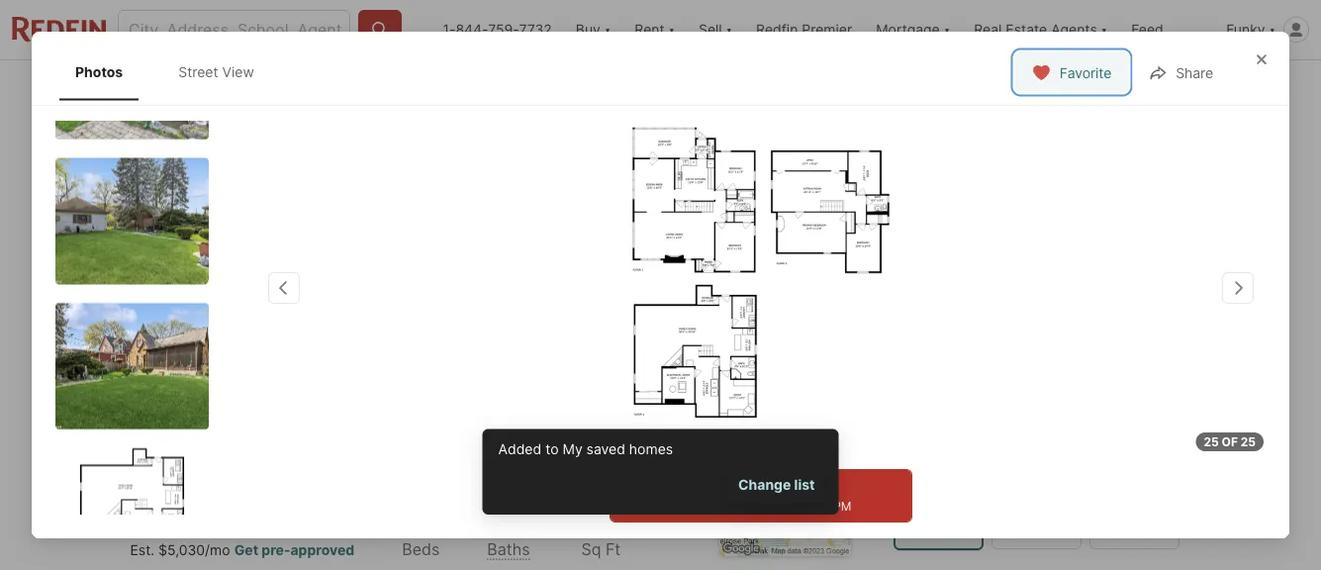 Task type: vqa. For each thing, say whether or not it's contained in the screenshot.
STREET VIEW related to tab list containing Photos
yes



Task type: describe. For each thing, give the bounding box(es) containing it.
out
[[1045, 79, 1068, 96]]

7:00
[[807, 499, 831, 513]]

tuesday
[[911, 470, 966, 484]]

2 tab from the left
[[359, 64, 508, 112]]

/mo
[[205, 541, 230, 558]]

redfin
[[757, 21, 798, 38]]

25 of 25
[[1204, 435, 1256, 449]]

3,450 sq ft
[[582, 509, 649, 559]]

2.5
[[487, 509, 523, 537]]

change list button
[[731, 466, 823, 503]]

5051
[[130, 463, 169, 483]]

$679,000
[[130, 509, 241, 537]]

view inside button
[[235, 356, 269, 373]]

feed inside tab list
[[193, 79, 225, 96]]

1 horizontal spatial share
[[1177, 65, 1214, 81]]

est.
[[130, 541, 155, 558]]

street view for 'tab list' containing photos
[[178, 63, 254, 80]]

5051 w balmoral ave
[[130, 463, 294, 483]]

my
[[563, 441, 583, 458]]

favorite button
[[1016, 52, 1129, 92]]

at
[[793, 499, 803, 513]]

-
[[218, 427, 224, 444]]

3 image image from the top
[[55, 449, 209, 570]]

street for street view button
[[191, 356, 232, 373]]

for
[[148, 427, 176, 444]]

balmoral
[[193, 463, 261, 483]]

x-out button
[[986, 66, 1085, 106]]

favorite
[[1060, 65, 1112, 81]]

premier
[[802, 21, 853, 38]]

oct
[[926, 523, 951, 538]]

share button down feed 'button' at the top right of the page
[[1093, 66, 1192, 106]]

3 tab from the left
[[508, 64, 668, 112]]

2 25 from the left
[[1241, 435, 1256, 449]]

list
[[795, 476, 815, 493]]

City, Address, School, Agent, ZIP search field
[[118, 10, 350, 50]]

schedule
[[715, 480, 777, 497]]

photos tab
[[59, 48, 139, 97]]

1 5051 w balmoral ave, chicago, il 60630 image from the left
[[130, 116, 657, 401]]

view inside tab
[[222, 63, 254, 80]]

change list
[[739, 476, 815, 493]]

feed button
[[1120, 0, 1215, 59]]

2 image image from the top
[[55, 303, 209, 430]]

next
[[671, 499, 697, 513]]

added to my saved homes
[[499, 441, 673, 458]]

change
[[739, 476, 791, 493]]

1 tab from the left
[[248, 64, 359, 112]]

get pre-approved link
[[234, 541, 355, 558]]

sq
[[582, 540, 601, 559]]

saved
[[587, 441, 626, 458]]

2.5 baths
[[487, 509, 530, 559]]



Task type: locate. For each thing, give the bounding box(es) containing it.
share button right favorite
[[1132, 52, 1231, 92]]

feed link
[[153, 76, 225, 100]]

1 image image from the top
[[55, 158, 209, 285]]

feed
[[1132, 21, 1164, 38], [193, 79, 225, 96]]

1 horizontal spatial 25
[[1241, 435, 1256, 449]]

1-844-759-7732 link
[[443, 21, 552, 38]]

3,450
[[582, 509, 649, 537]]

alert containing added to my saved homes
[[483, 429, 839, 515]]

tab
[[248, 64, 359, 112], [359, 64, 508, 112], [508, 64, 668, 112], [668, 64, 765, 112]]

5051 w balmoral ave image
[[533, 119, 990, 461]]

schedule tour next available: today at 7:00 pm
[[671, 480, 852, 513]]

pm
[[834, 499, 852, 513]]

feed tab list
[[130, 60, 781, 112]]

street for 'tab list' containing photos
[[178, 63, 218, 80]]

0 vertical spatial image image
[[55, 158, 209, 285]]

street inside tab
[[178, 63, 218, 80]]

0 horizontal spatial feed
[[193, 79, 225, 96]]

available:
[[700, 499, 752, 513]]

0 vertical spatial feed
[[1132, 21, 1164, 38]]

street view inside button
[[191, 356, 269, 373]]

1 vertical spatial street view
[[191, 356, 269, 373]]

street view down city, address, school, agent, zip search box
[[178, 63, 254, 80]]

street view
[[178, 63, 254, 80], [191, 356, 269, 373]]

tab down 7732
[[508, 64, 668, 112]]

street view inside tab
[[178, 63, 254, 80]]

tab down 1-
[[359, 64, 508, 112]]

street view for street view button
[[191, 356, 269, 373]]

1 vertical spatial view
[[235, 356, 269, 373]]

street view up -
[[191, 356, 269, 373]]

redfin premier
[[757, 21, 853, 38]]

today
[[756, 499, 789, 513]]

dialog containing photos
[[32, 13, 1290, 570]]

0 horizontal spatial 25
[[1204, 435, 1220, 449]]

street inside button
[[191, 356, 232, 373]]

map entry image
[[719, 425, 851, 556]]

2 vertical spatial image image
[[55, 449, 209, 570]]

0 vertical spatial street view
[[178, 63, 254, 80]]

street
[[178, 63, 218, 80], [191, 356, 232, 373]]

None button
[[894, 457, 984, 551], [992, 458, 1082, 550], [1090, 458, 1180, 550], [894, 457, 984, 551], [992, 458, 1082, 550], [1090, 458, 1180, 550]]

street view tab
[[163, 48, 270, 97]]

street view button
[[146, 346, 285, 385]]

25 left of
[[1204, 435, 1220, 449]]

tab list
[[55, 44, 290, 100]]

759-
[[488, 21, 519, 38]]

1 vertical spatial street
[[191, 356, 232, 373]]

dialog
[[32, 13, 1290, 570]]

2 5051 w balmoral ave, chicago, il 60630 image from the left
[[665, 116, 924, 401]]

844-
[[456, 21, 488, 38]]

street down city, address, school, agent, zip search box
[[178, 63, 218, 80]]

0 vertical spatial street
[[178, 63, 218, 80]]

1 vertical spatial image image
[[55, 303, 209, 430]]

baths
[[487, 539, 530, 559]]

1 25 from the left
[[1204, 435, 1220, 449]]

tab down city, address, school, agent, zip search box
[[248, 64, 359, 112]]

homes
[[630, 441, 673, 458]]

0 vertical spatial view
[[222, 63, 254, 80]]

ave
[[265, 463, 294, 483]]

to
[[546, 441, 559, 458]]

tab down redfin
[[668, 64, 765, 112]]

x-out
[[1031, 79, 1068, 96]]

for sale -
[[148, 427, 228, 444]]

share button
[[1132, 52, 1231, 92], [1093, 66, 1192, 106]]

beds
[[402, 539, 440, 559]]

street up -
[[191, 356, 232, 373]]

w
[[173, 463, 189, 483]]

tour
[[781, 480, 808, 497]]

7732
[[519, 21, 552, 38]]

get
[[234, 541, 259, 558]]

1 horizontal spatial feed
[[1132, 21, 1164, 38]]

image image
[[55, 158, 209, 285], [55, 303, 209, 430], [55, 449, 209, 570]]

1 horizontal spatial 5051 w balmoral ave, chicago, il 60630 image
[[665, 116, 924, 401]]

$5,030
[[158, 541, 205, 558]]

ft
[[606, 540, 621, 559]]

25
[[1204, 435, 1220, 449], [1241, 435, 1256, 449]]

submit search image
[[370, 20, 390, 40]]

feed inside 'button'
[[1132, 21, 1164, 38]]

redfin premier button
[[745, 0, 865, 59]]

0 horizontal spatial share
[[1137, 79, 1175, 96]]

pre-
[[262, 541, 291, 558]]

x-
[[1031, 79, 1045, 96]]

approved
[[291, 541, 355, 558]]

photos
[[75, 63, 123, 80]]

baths link
[[487, 539, 530, 559]]

view
[[222, 63, 254, 80], [235, 356, 269, 373]]

5051 w balmoral ave, chicago, il 60630 image
[[130, 116, 657, 401], [665, 116, 924, 401]]

sale
[[179, 427, 214, 444]]

added
[[499, 441, 542, 458]]

of
[[1222, 435, 1239, 449]]

25 right of
[[1241, 435, 1256, 449]]

tab list containing photos
[[55, 44, 290, 100]]

1-
[[443, 21, 456, 38]]

$679,000 est. $5,030 /mo get pre-approved
[[130, 509, 355, 558]]

4 tab from the left
[[668, 64, 765, 112]]

1 vertical spatial feed
[[193, 79, 225, 96]]

alert
[[483, 429, 839, 515]]

0 horizontal spatial 5051 w balmoral ave, chicago, il 60630 image
[[130, 116, 657, 401]]

1-844-759-7732
[[443, 21, 552, 38]]

share
[[1177, 65, 1214, 81], [1137, 79, 1175, 96]]



